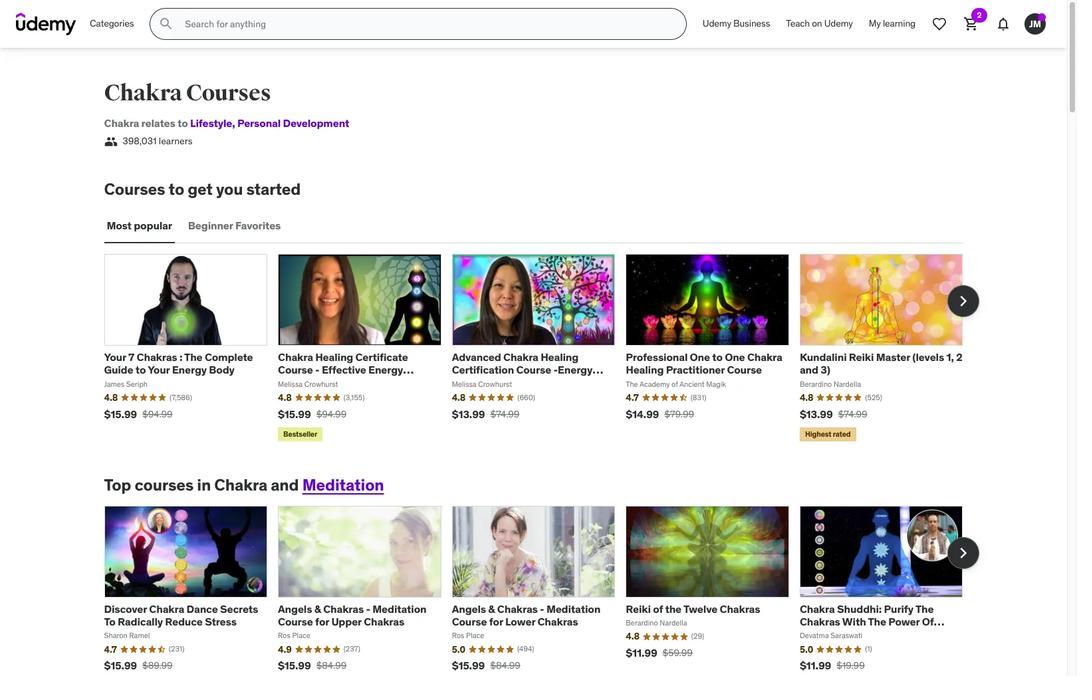 Task type: describe. For each thing, give the bounding box(es) containing it.
lifestyle
[[190, 116, 232, 130]]

0 horizontal spatial and
[[271, 475, 299, 496]]

reiki inside kundalini reiki master (levels 1, 2 and 3)
[[849, 351, 874, 364]]

body
[[209, 363, 235, 377]]

energy for advanced
[[558, 363, 593, 377]]

1 horizontal spatial the
[[868, 615, 887, 629]]

carousel element containing discover chakra dance secrets to radically reduce stress
[[104, 506, 980, 677]]

kundalini reiki master (levels 1, 2 and 3)
[[800, 351, 963, 377]]

jm link
[[1020, 8, 1052, 40]]

1 one from the left
[[690, 351, 710, 364]]

of
[[653, 603, 663, 616]]

stress
[[205, 615, 237, 629]]

course inside professional one to one chakra healing practitioner course
[[727, 363, 762, 377]]

angels & chakras -  meditation course for lower chakras
[[452, 603, 601, 629]]

certification
[[452, 363, 514, 377]]

:
[[180, 351, 182, 364]]

angels & chakras -  meditation course for lower chakras link
[[452, 603, 601, 629]]

7
[[128, 351, 135, 364]]

sound
[[800, 628, 833, 641]]

beginner favorites
[[188, 219, 281, 232]]

jm
[[1030, 18, 1042, 30]]

purify
[[884, 603, 914, 616]]

your 7 chakras : the complete guide to your energy body link
[[104, 351, 253, 377]]

reduce
[[165, 615, 203, 629]]

- inside chakra healing certificate course - effective energy healing
[[315, 363, 320, 377]]

twelve
[[684, 603, 718, 616]]

udemy business link
[[695, 8, 779, 40]]

angels & chakras - meditation course for upper chakras
[[278, 603, 427, 629]]

1 vertical spatial courses
[[104, 179, 165, 200]]

business
[[734, 17, 771, 29]]

lifestyle link
[[190, 116, 232, 130]]

chakra inside professional one to one chakra healing practitioner course
[[748, 351, 783, 364]]

chakra inside advanced chakra healing certification course -energy healing
[[504, 351, 539, 364]]

advanced chakra healing certification course -energy healing
[[452, 351, 593, 390]]

2 inside kundalini reiki master (levels 1, 2 and 3)
[[957, 351, 963, 364]]

398,031 learners
[[123, 135, 193, 147]]

discover chakra dance secrets to radically reduce stress link
[[104, 603, 258, 629]]

favorites
[[235, 219, 281, 232]]

(levels
[[913, 351, 945, 364]]

relates
[[141, 116, 175, 130]]

carousel element containing your 7 chakras : the complete guide to your energy body
[[104, 254, 980, 444]]

practitioner
[[666, 363, 725, 377]]

advanced chakra healing certification course -energy healing link
[[452, 351, 603, 390]]

small image
[[104, 135, 117, 148]]

to
[[104, 615, 116, 629]]

the inside your 7 chakras : the complete guide to your energy body
[[184, 351, 203, 364]]

- inside angels & chakras - meditation course for upper chakras
[[366, 603, 371, 616]]

categories
[[90, 17, 134, 29]]

chakra healing certificate course - effective energy healing link
[[278, 351, 414, 390]]

teach on udemy link
[[779, 8, 861, 40]]

teach
[[787, 17, 810, 29]]

secrets
[[220, 603, 258, 616]]

top courses in chakra and meditation
[[104, 475, 384, 496]]

angels & chakras - meditation course for upper chakras link
[[278, 603, 427, 629]]

my learning link
[[861, 8, 924, 40]]

with
[[843, 615, 867, 629]]

chakra relates to lifestyle personal development
[[104, 116, 349, 130]]

- inside advanced chakra healing certification course -energy healing
[[554, 363, 558, 377]]

radically
[[118, 615, 163, 629]]

courses
[[135, 475, 194, 496]]

1,
[[947, 351, 955, 364]]

& for upper
[[314, 603, 321, 616]]

chakra shuddhi: purify the chakras with the power of sound
[[800, 603, 934, 641]]

professional
[[626, 351, 688, 364]]

of
[[922, 615, 934, 629]]

chakra up small image at the top of page
[[104, 116, 139, 130]]

chakra healing certificate course - effective energy healing
[[278, 351, 408, 390]]

advanced
[[452, 351, 501, 364]]

0 horizontal spatial reiki
[[626, 603, 651, 616]]

beginner favorites button
[[186, 210, 284, 242]]

1 horizontal spatial your
[[148, 363, 170, 377]]

1 horizontal spatial courses
[[186, 79, 271, 107]]

to left get
[[169, 179, 184, 200]]

next image for chakra shuddhi: purify the chakras with the power of sound
[[953, 543, 974, 564]]

course inside angels & chakras - meditation course for upper chakras
[[278, 615, 313, 629]]

chakras inside chakra shuddhi: purify the chakras with the power of sound
[[800, 615, 841, 629]]

you
[[216, 179, 243, 200]]

personal
[[237, 116, 281, 130]]

my learning
[[869, 17, 916, 29]]



Task type: vqa. For each thing, say whether or not it's contained in the screenshot.
Shopping cart with 3 items icon
no



Task type: locate. For each thing, give the bounding box(es) containing it.
kundalini
[[800, 351, 847, 364]]

in
[[197, 475, 211, 496]]

udemy right on
[[825, 17, 853, 29]]

meditation inside angels & chakras -  meditation course for lower chakras
[[547, 603, 601, 616]]

and inside kundalini reiki master (levels 1, 2 and 3)
[[800, 363, 819, 377]]

0 vertical spatial next image
[[953, 291, 974, 312]]

& inside angels & chakras - meditation course for upper chakras
[[314, 603, 321, 616]]

chakras
[[137, 351, 177, 364], [323, 603, 364, 616], [497, 603, 538, 616], [720, 603, 761, 616], [364, 615, 405, 629], [538, 615, 578, 629], [800, 615, 841, 629]]

most popular button
[[104, 210, 175, 242]]

energy inside chakra healing certificate course - effective energy healing
[[369, 363, 403, 377]]

3 energy from the left
[[558, 363, 593, 377]]

learning
[[883, 17, 916, 29]]

meditation link
[[303, 475, 384, 496]]

courses to get you started
[[104, 179, 301, 200]]

0 horizontal spatial &
[[314, 603, 321, 616]]

&
[[314, 603, 321, 616], [489, 603, 495, 616]]

- inside angels & chakras -  meditation course for lower chakras
[[540, 603, 545, 616]]

Search for anything text field
[[183, 13, 670, 35]]

chakra up sound on the right of page
[[800, 603, 835, 616]]

reiki left master
[[849, 351, 874, 364]]

0 horizontal spatial energy
[[172, 363, 207, 377]]

0 horizontal spatial one
[[690, 351, 710, 364]]

one right professional
[[690, 351, 710, 364]]

upper
[[332, 615, 362, 629]]

complete
[[205, 351, 253, 364]]

the
[[184, 351, 203, 364], [916, 603, 934, 616], [868, 615, 887, 629]]

1 horizontal spatial &
[[489, 603, 495, 616]]

2 horizontal spatial the
[[916, 603, 934, 616]]

2
[[978, 10, 982, 20], [957, 351, 963, 364]]

1 vertical spatial reiki
[[626, 603, 651, 616]]

1 horizontal spatial 2
[[978, 10, 982, 20]]

chakra right in
[[214, 475, 267, 496]]

personal development link
[[232, 116, 349, 130]]

for inside angels & chakras - meditation course for upper chakras
[[315, 615, 329, 629]]

0 vertical spatial 2
[[978, 10, 982, 20]]

to up learners
[[178, 116, 188, 130]]

2 energy from the left
[[369, 363, 403, 377]]

healing inside professional one to one chakra healing practitioner course
[[626, 363, 664, 377]]

most
[[107, 219, 132, 232]]

popular
[[134, 219, 172, 232]]

chakra shuddhi: purify the chakras with the power of sound link
[[800, 603, 945, 641]]

angels inside angels & chakras -  meditation course for lower chakras
[[452, 603, 486, 616]]

reiki left "of"
[[626, 603, 651, 616]]

1 vertical spatial 2
[[957, 351, 963, 364]]

chakra left dance on the left bottom
[[149, 603, 184, 616]]

1 carousel element from the top
[[104, 254, 980, 444]]

chakra up the relates
[[104, 79, 182, 107]]

one
[[690, 351, 710, 364], [725, 351, 745, 364]]

course left the 'lower' in the left bottom of the page
[[452, 615, 487, 629]]

and left meditation link
[[271, 475, 299, 496]]

course left upper
[[278, 615, 313, 629]]

0 vertical spatial and
[[800, 363, 819, 377]]

courses up chakra relates to lifestyle personal development
[[186, 79, 271, 107]]

get
[[188, 179, 213, 200]]

certificate
[[356, 351, 408, 364]]

discover
[[104, 603, 147, 616]]

2 carousel element from the top
[[104, 506, 980, 677]]

angels left upper
[[278, 603, 312, 616]]

next image
[[953, 291, 974, 312], [953, 543, 974, 564]]

my
[[869, 17, 881, 29]]

angels for angels & chakras - meditation course for upper chakras
[[278, 603, 312, 616]]

1 udemy from the left
[[703, 17, 732, 29]]

to right the 7 at the left bottom of the page
[[136, 363, 146, 377]]

1 & from the left
[[314, 603, 321, 616]]

1 horizontal spatial and
[[800, 363, 819, 377]]

your left the 7 at the left bottom of the page
[[104, 351, 126, 364]]

meditation
[[303, 475, 384, 496], [373, 603, 427, 616], [547, 603, 601, 616]]

categories button
[[82, 8, 142, 40]]

notifications image
[[996, 16, 1012, 32]]

-
[[315, 363, 320, 377], [554, 363, 558, 377], [366, 603, 371, 616], [540, 603, 545, 616]]

udemy inside the teach on udemy link
[[825, 17, 853, 29]]

energy inside advanced chakra healing certification course -energy healing
[[558, 363, 593, 377]]

guide
[[104, 363, 133, 377]]

one right practitioner
[[725, 351, 745, 364]]

kundalini reiki master (levels 1, 2 and 3) link
[[800, 351, 963, 377]]

udemy image
[[16, 13, 77, 35]]

chakra inside chakra healing certificate course - effective energy healing
[[278, 351, 313, 364]]

& inside angels & chakras -  meditation course for lower chakras
[[489, 603, 495, 616]]

master
[[877, 351, 911, 364]]

meditation for angels & chakras - meditation course for upper chakras
[[373, 603, 427, 616]]

carousel element
[[104, 254, 980, 444], [104, 506, 980, 677]]

udemy left business
[[703, 17, 732, 29]]

the right with
[[868, 615, 887, 629]]

top
[[104, 475, 131, 496]]

chakra inside chakra shuddhi: purify the chakras with the power of sound
[[800, 603, 835, 616]]

angels for angels & chakras -  meditation course for lower chakras
[[452, 603, 486, 616]]

0 vertical spatial carousel element
[[104, 254, 980, 444]]

learners
[[159, 135, 193, 147]]

next image for kundalini reiki master (levels 1, 2 and 3)
[[953, 291, 974, 312]]

course inside angels & chakras -  meditation course for lower chakras
[[452, 615, 487, 629]]

course inside chakra healing certificate course - effective energy healing
[[278, 363, 313, 377]]

udemy business
[[703, 17, 771, 29]]

your left the :
[[148, 363, 170, 377]]

energy for chakra
[[369, 363, 403, 377]]

1 vertical spatial carousel element
[[104, 506, 980, 677]]

1 angels from the left
[[278, 603, 312, 616]]

1 horizontal spatial udemy
[[825, 17, 853, 29]]

398,031
[[123, 135, 157, 147]]

shuddhi:
[[838, 603, 882, 616]]

chakra right advanced
[[504, 351, 539, 364]]

1 next image from the top
[[953, 291, 974, 312]]

and
[[800, 363, 819, 377], [271, 475, 299, 496]]

lower
[[506, 615, 536, 629]]

for
[[315, 615, 329, 629], [489, 615, 503, 629]]

wishlist image
[[932, 16, 948, 32]]

most popular
[[107, 219, 172, 232]]

professional one to one chakra healing practitioner course link
[[626, 351, 783, 377]]

for inside angels & chakras -  meditation course for lower chakras
[[489, 615, 503, 629]]

course left effective
[[278, 363, 313, 377]]

you have alerts image
[[1038, 13, 1046, 21]]

0 horizontal spatial for
[[315, 615, 329, 629]]

2 udemy from the left
[[825, 17, 853, 29]]

0 horizontal spatial your
[[104, 351, 126, 364]]

0 horizontal spatial angels
[[278, 603, 312, 616]]

1 for from the left
[[315, 615, 329, 629]]

for left upper
[[315, 615, 329, 629]]

professional one to one chakra healing practitioner course
[[626, 351, 783, 377]]

1 horizontal spatial for
[[489, 615, 503, 629]]

1 energy from the left
[[172, 363, 207, 377]]

to inside professional one to one chakra healing practitioner course
[[713, 351, 723, 364]]

1 vertical spatial next image
[[953, 543, 974, 564]]

development
[[283, 116, 349, 130]]

beginner
[[188, 219, 233, 232]]

2 link
[[956, 8, 988, 40]]

on
[[812, 17, 823, 29]]

courses up most popular
[[104, 179, 165, 200]]

the
[[666, 603, 682, 616]]

2 & from the left
[[489, 603, 495, 616]]

1 horizontal spatial one
[[725, 351, 745, 364]]

course right practitioner
[[727, 363, 762, 377]]

for for lower
[[489, 615, 503, 629]]

your
[[104, 351, 126, 364], [148, 363, 170, 377]]

meditation inside angels & chakras - meditation course for upper chakras
[[373, 603, 427, 616]]

the right the :
[[184, 351, 203, 364]]

course inside advanced chakra healing certification course -energy healing
[[517, 363, 552, 377]]

0 horizontal spatial courses
[[104, 179, 165, 200]]

your 7 chakras : the complete guide to your energy body
[[104, 351, 253, 377]]

course right certification on the bottom left
[[517, 363, 552, 377]]

udemy inside udemy business link
[[703, 17, 732, 29]]

1 horizontal spatial angels
[[452, 603, 486, 616]]

angels left the 'lower' in the left bottom of the page
[[452, 603, 486, 616]]

course
[[278, 363, 313, 377], [517, 363, 552, 377], [727, 363, 762, 377], [278, 615, 313, 629], [452, 615, 487, 629]]

& left the 'lower' in the left bottom of the page
[[489, 603, 495, 616]]

to right professional
[[713, 351, 723, 364]]

to inside your 7 chakras : the complete guide to your energy body
[[136, 363, 146, 377]]

shopping cart with 2 items image
[[964, 16, 980, 32]]

1 horizontal spatial reiki
[[849, 351, 874, 364]]

chakra left effective
[[278, 351, 313, 364]]

meditation for angels & chakras -  meditation course for lower chakras
[[547, 603, 601, 616]]

effective
[[322, 363, 366, 377]]

2 right 1, in the bottom right of the page
[[957, 351, 963, 364]]

0 vertical spatial courses
[[186, 79, 271, 107]]

for left the 'lower' in the left bottom of the page
[[489, 615, 503, 629]]

teach on udemy
[[787, 17, 853, 29]]

energy inside your 7 chakras : the complete guide to your energy body
[[172, 363, 207, 377]]

for for upper
[[315, 615, 329, 629]]

2 one from the left
[[725, 351, 745, 364]]

chakra inside discover chakra dance secrets to radically reduce stress
[[149, 603, 184, 616]]

dance
[[187, 603, 218, 616]]

& for lower
[[489, 603, 495, 616]]

2 for from the left
[[489, 615, 503, 629]]

1 vertical spatial and
[[271, 475, 299, 496]]

angels inside angels & chakras - meditation course for upper chakras
[[278, 603, 312, 616]]

1 horizontal spatial energy
[[369, 363, 403, 377]]

chakras inside your 7 chakras : the complete guide to your energy body
[[137, 351, 177, 364]]

reiki of the twelve chakras link
[[626, 603, 761, 616]]

and left 3)
[[800, 363, 819, 377]]

energy
[[172, 363, 207, 377], [369, 363, 403, 377], [558, 363, 593, 377]]

chakra left kundalini
[[748, 351, 783, 364]]

udemy
[[703, 17, 732, 29], [825, 17, 853, 29]]

0 vertical spatial reiki
[[849, 351, 874, 364]]

2 angels from the left
[[452, 603, 486, 616]]

reiki of the twelve chakras
[[626, 603, 761, 616]]

chakra courses
[[104, 79, 271, 107]]

started
[[246, 179, 301, 200]]

& left upper
[[314, 603, 321, 616]]

discover chakra dance secrets to radically reduce stress
[[104, 603, 258, 629]]

2 left "notifications" image at the right
[[978, 10, 982, 20]]

2 horizontal spatial energy
[[558, 363, 593, 377]]

3)
[[821, 363, 831, 377]]

0 horizontal spatial 2
[[957, 351, 963, 364]]

submit search image
[[159, 16, 175, 32]]

to
[[178, 116, 188, 130], [169, 179, 184, 200], [713, 351, 723, 364], [136, 363, 146, 377]]

power
[[889, 615, 920, 629]]

0 horizontal spatial the
[[184, 351, 203, 364]]

0 horizontal spatial udemy
[[703, 17, 732, 29]]

2 next image from the top
[[953, 543, 974, 564]]

the right purify
[[916, 603, 934, 616]]



